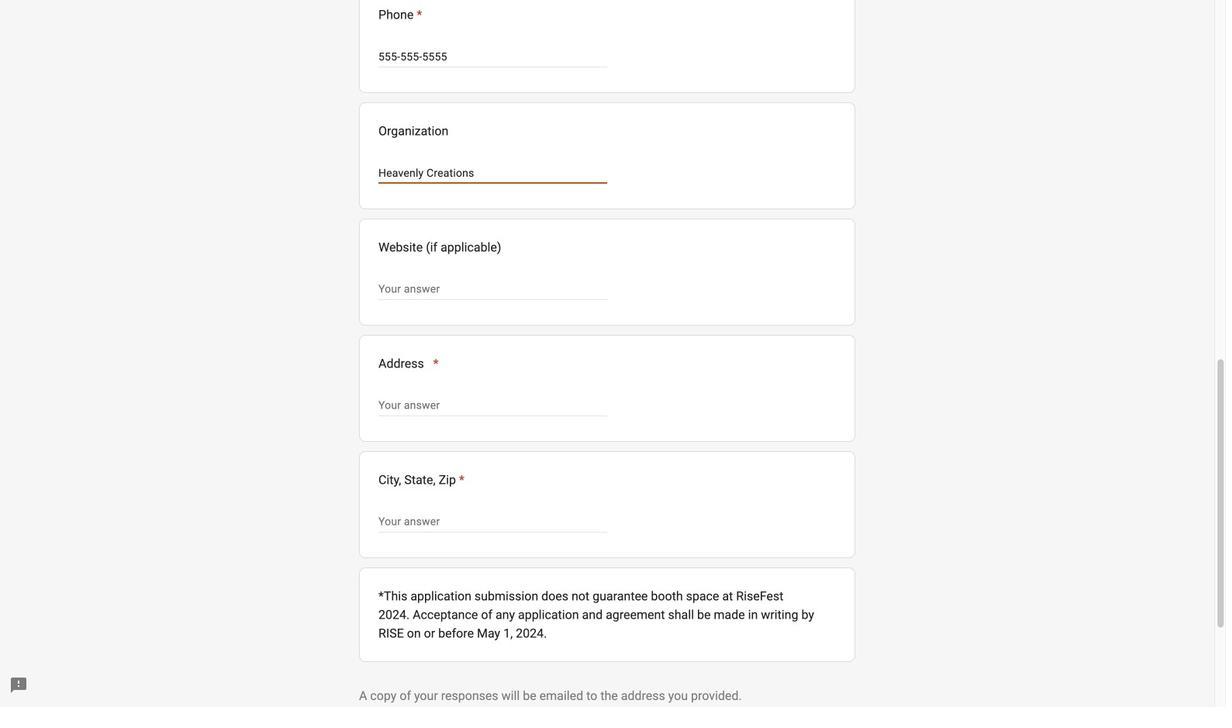 Task type: vqa. For each thing, say whether or not it's contained in the screenshot.
the leftmost required question element
yes



Task type: locate. For each thing, give the bounding box(es) containing it.
2 vertical spatial required question element
[[456, 471, 465, 490]]

1 vertical spatial heading
[[379, 355, 439, 373]]

required question element for third heading from the top
[[456, 471, 465, 490]]

1 heading from the top
[[379, 5, 422, 24]]

required question element
[[414, 5, 422, 24], [430, 355, 439, 373], [456, 471, 465, 490]]

1 horizontal spatial required question element
[[430, 355, 439, 373]]

None text field
[[379, 47, 608, 66], [379, 164, 608, 182], [379, 397, 608, 415], [379, 513, 608, 532], [379, 47, 608, 66], [379, 164, 608, 182], [379, 397, 608, 415], [379, 513, 608, 532]]

list item
[[359, 568, 856, 663]]

0 vertical spatial heading
[[379, 5, 422, 24]]

2 vertical spatial heading
[[379, 471, 465, 490]]

None text field
[[379, 280, 608, 299]]

heading
[[379, 5, 422, 24], [379, 355, 439, 373], [379, 471, 465, 490]]

1 vertical spatial required question element
[[430, 355, 439, 373]]

2 horizontal spatial required question element
[[456, 471, 465, 490]]

list
[[359, 0, 856, 663]]

0 vertical spatial required question element
[[414, 5, 422, 24]]

0 horizontal spatial required question element
[[414, 5, 422, 24]]



Task type: describe. For each thing, give the bounding box(es) containing it.
required question element for second heading from the bottom of the page
[[430, 355, 439, 373]]

3 heading from the top
[[379, 471, 465, 490]]

required question element for 3rd heading from the bottom
[[414, 5, 422, 24]]

2 heading from the top
[[379, 355, 439, 373]]

report a problem to google image
[[9, 677, 28, 695]]



